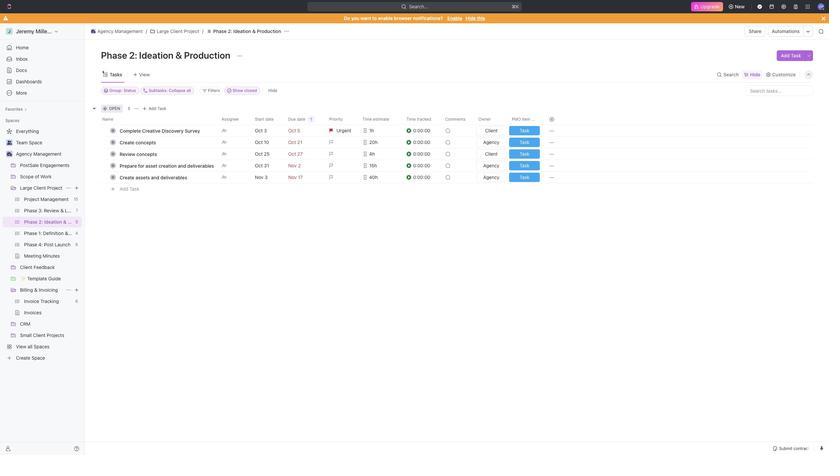 Task type: locate. For each thing, give the bounding box(es) containing it.
upgrade
[[701, 4, 720, 9]]

pmo item type
[[512, 117, 541, 122]]

group: status
[[109, 88, 136, 93]]

1 vertical spatial 6
[[76, 299, 78, 304]]

notifications?
[[413, 15, 443, 21]]

due date button
[[285, 114, 326, 125]]

1 vertical spatial client button
[[475, 148, 508, 160]]

0 vertical spatial add
[[782, 53, 791, 58]]

add up name dropdown button
[[149, 106, 156, 111]]

phase 1: definition & onboarding
[[24, 230, 95, 236]]

20h
[[370, 139, 378, 145]]

create space link
[[3, 353, 81, 364]]

1 horizontal spatial production
[[184, 50, 231, 61]]

✨ template guide
[[20, 276, 61, 282]]

0 horizontal spatial agency management link
[[16, 149, 81, 159]]

2 vertical spatial 2:
[[39, 219, 43, 225]]

all up create space
[[28, 344, 32, 350]]

crm
[[20, 321, 30, 327]]

0 horizontal spatial all
[[28, 344, 32, 350]]

large inside sidebar navigation
[[20, 185, 32, 191]]

1 vertical spatial create
[[120, 175, 134, 180]]

filters button
[[200, 87, 223, 95]]

1 horizontal spatial hide
[[466, 15, 476, 21]]

view up subtasks:
[[139, 72, 150, 77]]

1 date from the left
[[266, 117, 274, 122]]

1 horizontal spatial all
[[187, 88, 191, 93]]

open
[[109, 106, 120, 111]]

1h
[[370, 128, 374, 133]]

1 vertical spatial large client project link
[[20, 183, 63, 193]]

and right creation
[[178, 163, 186, 169]]

create down complete
[[120, 140, 134, 145]]

0 vertical spatial ideation
[[234, 28, 251, 34]]

review right '3:'
[[44, 208, 59, 213]]

post
[[44, 242, 54, 247]]

0 vertical spatial large
[[157, 28, 169, 34]]

phase 2: ideation & production
[[213, 28, 281, 34], [101, 50, 233, 61], [24, 219, 92, 225]]

view down small in the left bottom of the page
[[16, 344, 26, 350]]

phase 4: post launch
[[24, 242, 71, 247]]

0 vertical spatial add task button
[[778, 50, 806, 61]]

concepts down creative
[[136, 140, 156, 145]]

task
[[792, 53, 802, 58], [158, 106, 166, 111], [520, 128, 530, 133], [520, 139, 530, 145], [520, 151, 530, 157], [520, 163, 530, 168], [520, 174, 530, 180], [130, 186, 139, 192]]

2 vertical spatial ideation
[[44, 219, 62, 225]]

hide inside dropdown button
[[751, 72, 761, 77]]

5 inside sidebar navigation
[[76, 219, 78, 224]]

3 task button from the top
[[508, 148, 542, 160]]

0 horizontal spatial review
[[44, 208, 59, 213]]

spaces down small client projects
[[34, 344, 50, 350]]

6 for phase 4: post launch
[[76, 242, 78, 247]]

add down prepare
[[120, 186, 128, 192]]

1 horizontal spatial deliverables
[[187, 163, 214, 169]]

0 horizontal spatial project
[[24, 196, 39, 202]]

1 0:00:00 from the top
[[414, 128, 431, 133]]

2 client button from the top
[[475, 148, 508, 160]]

business time image down user group icon
[[7, 152, 12, 156]]

1 horizontal spatial 5
[[128, 106, 130, 111]]

1 time from the left
[[363, 117, 372, 122]]

2 vertical spatial management
[[41, 196, 69, 202]]

0 vertical spatial view
[[139, 72, 150, 77]]

1 horizontal spatial agency management link
[[89, 27, 145, 35]]

0 horizontal spatial large
[[20, 185, 32, 191]]

scope
[[20, 174, 34, 179]]

1 horizontal spatial spaces
[[34, 344, 50, 350]]

hide left this
[[466, 15, 476, 21]]

project
[[184, 28, 199, 34], [47, 185, 62, 191], [24, 196, 39, 202]]

add task down assets
[[120, 186, 139, 192]]

prepare for asset creation and deliverables
[[120, 163, 214, 169]]

0 vertical spatial hide
[[466, 15, 476, 21]]

show
[[233, 88, 243, 93]]

hide button
[[743, 70, 763, 79]]

0 vertical spatial agency management
[[97, 28, 143, 34]]

0 vertical spatial client button
[[475, 125, 508, 137]]

spaces down favorites at the left top of page
[[5, 118, 19, 123]]

home
[[16, 45, 29, 50]]

work
[[41, 174, 52, 179]]

client button for 4h
[[475, 148, 508, 160]]

2 6 from the top
[[76, 299, 78, 304]]

1 vertical spatial space
[[32, 355, 45, 361]]

2 vertical spatial create
[[16, 355, 30, 361]]

time for time estimate
[[363, 117, 372, 122]]

and inside prepare for asset creation and deliverables link
[[178, 163, 186, 169]]

date for start date
[[266, 117, 274, 122]]

1 horizontal spatial large
[[157, 28, 169, 34]]

1 6 from the top
[[76, 242, 78, 247]]

create inside sidebar navigation
[[16, 355, 30, 361]]

1 0:00:00 button from the top
[[407, 125, 442, 137]]

0:00:00 button for 40h
[[407, 171, 442, 183]]

0 horizontal spatial agency management
[[16, 151, 61, 157]]

task button
[[508, 125, 542, 137], [508, 136, 542, 148], [508, 148, 542, 160], [508, 160, 542, 172], [508, 171, 542, 183]]

add task button up customize
[[778, 50, 806, 61]]

5 0:00:00 button from the top
[[407, 171, 442, 183]]

0 vertical spatial and
[[178, 163, 186, 169]]

jeremy
[[16, 28, 34, 34]]

0 vertical spatial concepts
[[136, 140, 156, 145]]

Search tasks... text field
[[747, 86, 814, 96]]

inbox link
[[3, 54, 82, 64]]

asset
[[146, 163, 158, 169]]

customize button
[[764, 70, 799, 79]]

agency
[[97, 28, 113, 34], [484, 139, 500, 145], [16, 151, 32, 157], [484, 163, 500, 168], [484, 174, 500, 180]]

1 task button from the top
[[508, 125, 542, 137]]

1 vertical spatial view
[[16, 344, 26, 350]]

add for bottommost the add task button
[[120, 186, 128, 192]]

0 vertical spatial space
[[29, 140, 42, 145]]

definition
[[43, 230, 64, 236]]

phase for 4
[[24, 230, 37, 236]]

add for the topmost the add task button
[[782, 53, 791, 58]]

2 vertical spatial production
[[68, 219, 92, 225]]

team
[[16, 140, 28, 145]]

space down everything link
[[29, 140, 42, 145]]

2 vertical spatial add task
[[120, 186, 139, 192]]

view
[[139, 72, 150, 77], [16, 344, 26, 350]]

all inside view all spaces link
[[28, 344, 32, 350]]

1 horizontal spatial time
[[407, 117, 416, 122]]

and inside 'create assets and deliverables' link
[[151, 175, 159, 180]]

6 up invoices link
[[76, 299, 78, 304]]

hide right closed
[[269, 88, 278, 93]]

1 horizontal spatial large client project link
[[149, 27, 201, 35]]

client button for 1h
[[475, 125, 508, 137]]

and down "asset"
[[151, 175, 159, 180]]

0:00:00 button for 20h
[[407, 136, 442, 148]]

1 client button from the top
[[475, 125, 508, 137]]

invoice
[[24, 299, 39, 304]]

1 vertical spatial review
[[44, 208, 59, 213]]

0 horizontal spatial date
[[266, 117, 274, 122]]

agency button for 40h
[[475, 171, 508, 183]]

hide button
[[266, 87, 280, 95]]

1 horizontal spatial project
[[47, 185, 62, 191]]

due
[[289, 117, 296, 122]]

2 / from the left
[[202, 28, 204, 34]]

6 for invoice tracking
[[76, 299, 78, 304]]

status
[[124, 88, 136, 93]]

1 horizontal spatial agency management
[[97, 28, 143, 34]]

view inside button
[[139, 72, 150, 77]]

1 horizontal spatial ideation
[[139, 50, 174, 61]]

view inside tree
[[16, 344, 26, 350]]

1:
[[38, 230, 42, 236]]

1 horizontal spatial view
[[139, 72, 150, 77]]

2 horizontal spatial add
[[782, 53, 791, 58]]

1 horizontal spatial and
[[178, 163, 186, 169]]

show closed
[[233, 88, 257, 93]]

tree
[[3, 126, 95, 364]]

deliverables right creation
[[187, 163, 214, 169]]

1 horizontal spatial business time image
[[91, 30, 95, 33]]

1 / from the left
[[146, 28, 147, 34]]

j
[[8, 29, 11, 34]]

date right start
[[266, 117, 274, 122]]

6
[[76, 242, 78, 247], [76, 299, 78, 304]]

4 task button from the top
[[508, 160, 542, 172]]

hide right search
[[751, 72, 761, 77]]

0 vertical spatial business time image
[[91, 30, 95, 33]]

everything link
[[3, 126, 81, 137]]

0 horizontal spatial large client project
[[20, 185, 62, 191]]

time for time tracked
[[407, 117, 416, 122]]

5 0:00:00 from the top
[[414, 174, 431, 180]]

0 vertical spatial all
[[187, 88, 191, 93]]

15h
[[370, 163, 377, 168]]

space for create space
[[32, 355, 45, 361]]

small client projects
[[20, 333, 64, 338]]

review inside sidebar navigation
[[44, 208, 59, 213]]

add task button
[[778, 50, 806, 61], [141, 105, 169, 113], [117, 185, 142, 193]]

1 vertical spatial large
[[20, 185, 32, 191]]

2 vertical spatial phase 2: ideation & production
[[24, 219, 92, 225]]

0 vertical spatial launch
[[65, 208, 81, 213]]

agency for create concepts
[[484, 139, 500, 145]]

invoice tracking
[[24, 299, 59, 304]]

1 vertical spatial all
[[28, 344, 32, 350]]

urgent button
[[326, 125, 359, 137]]

you
[[352, 15, 360, 21]]

date right due
[[297, 117, 306, 122]]

estimate
[[373, 117, 389, 122]]

complete creative discovery survey
[[120, 128, 200, 134]]

2 date from the left
[[297, 117, 306, 122]]

add task up customize
[[782, 53, 802, 58]]

create down view all spaces
[[16, 355, 30, 361]]

add task up name dropdown button
[[149, 106, 166, 111]]

team space link
[[16, 137, 81, 148]]

launch down phase 1: definition & onboarding link
[[55, 242, 71, 247]]

item
[[523, 117, 531, 122]]

5 right open
[[128, 106, 130, 111]]

create down prepare
[[120, 175, 134, 180]]

0 vertical spatial add task
[[782, 53, 802, 58]]

0 vertical spatial review
[[120, 151, 135, 157]]

2 vertical spatial add
[[120, 186, 128, 192]]

5 up 4
[[76, 219, 78, 224]]

review up prepare
[[120, 151, 135, 157]]

phase 2: ideation & production inside sidebar navigation
[[24, 219, 92, 225]]

0 vertical spatial 6
[[76, 242, 78, 247]]

show closed button
[[225, 87, 260, 95]]

time estimate
[[363, 117, 389, 122]]

15
[[74, 197, 78, 202]]

customize
[[773, 72, 797, 77]]

space
[[29, 140, 42, 145], [32, 355, 45, 361]]

time up 1h
[[363, 117, 372, 122]]

2 agency button from the top
[[475, 160, 508, 172]]

5
[[128, 106, 130, 111], [76, 219, 78, 224]]

0 horizontal spatial production
[[68, 219, 92, 225]]

concepts up "asset"
[[137, 151, 157, 157]]

1 horizontal spatial date
[[297, 117, 306, 122]]

0 vertical spatial project
[[184, 28, 199, 34]]

3 0:00:00 button from the top
[[407, 148, 442, 160]]

jeremy miller's workspace, , element
[[6, 28, 13, 35]]

prepare
[[120, 163, 137, 169]]

tree containing everything
[[3, 126, 95, 364]]

add task button up name dropdown button
[[141, 105, 169, 113]]

client
[[170, 28, 183, 34], [486, 128, 498, 133], [486, 151, 498, 157], [33, 185, 46, 191], [20, 265, 32, 270], [33, 333, 45, 338]]

2 horizontal spatial hide
[[751, 72, 761, 77]]

create space
[[16, 355, 45, 361]]

invoice tracking link
[[24, 296, 73, 307]]

ideation inside sidebar navigation
[[44, 219, 62, 225]]

pmo item type button
[[508, 114, 542, 125]]

task button for 1h
[[508, 125, 542, 137]]

2 task button from the top
[[508, 136, 542, 148]]

add up customize
[[782, 53, 791, 58]]

1 vertical spatial spaces
[[34, 344, 50, 350]]

2 time from the left
[[407, 117, 416, 122]]

space down view all spaces link
[[32, 355, 45, 361]]

3 agency button from the top
[[475, 171, 508, 183]]

0 horizontal spatial time
[[363, 117, 372, 122]]

4 0:00:00 from the top
[[414, 163, 431, 168]]

0 vertical spatial large client project link
[[149, 27, 201, 35]]

3 0:00:00 from the top
[[414, 151, 431, 157]]

time left the 'tracked'
[[407, 117, 416, 122]]

1 horizontal spatial /
[[202, 28, 204, 34]]

2 horizontal spatial 2:
[[228, 28, 232, 34]]

2 vertical spatial hide
[[269, 88, 278, 93]]

0:00:00 button for 1h
[[407, 125, 442, 137]]

0:00:00 button
[[407, 125, 442, 137], [407, 136, 442, 148], [407, 148, 442, 160], [407, 160, 442, 172], [407, 171, 442, 183]]

0 horizontal spatial business time image
[[7, 152, 12, 156]]

1 horizontal spatial phase 2: ideation & production link
[[205, 27, 283, 35]]

2 vertical spatial project
[[24, 196, 39, 202]]

0 vertical spatial create
[[120, 140, 134, 145]]

1 horizontal spatial add task
[[149, 106, 166, 111]]

assets
[[136, 175, 150, 180]]

1 agency button from the top
[[475, 136, 508, 148]]

share
[[750, 28, 762, 34]]

5 task button from the top
[[508, 171, 542, 183]]

business time image right workspace
[[91, 30, 95, 33]]

everything
[[16, 128, 39, 134]]

2 0:00:00 button from the top
[[407, 136, 442, 148]]

priority button
[[326, 114, 359, 125]]

deliverables down creation
[[161, 175, 187, 180]]

date for due date
[[297, 117, 306, 122]]

all right collapse
[[187, 88, 191, 93]]

assignee button
[[218, 114, 251, 125]]

launch down 15
[[65, 208, 81, 213]]

add task button down assets
[[117, 185, 142, 193]]

automations button
[[769, 26, 804, 36]]

1 vertical spatial large client project
[[20, 185, 62, 191]]

0:00:00 for 4h
[[414, 151, 431, 157]]

spaces
[[5, 118, 19, 123], [34, 344, 50, 350]]

start date
[[255, 117, 274, 122]]

add
[[782, 53, 791, 58], [149, 106, 156, 111], [120, 186, 128, 192]]

1 vertical spatial agency management link
[[16, 149, 81, 159]]

task button for 20h
[[508, 136, 542, 148]]

1 vertical spatial phase 2: ideation & production
[[101, 50, 233, 61]]

jm
[[819, 4, 824, 8]]

1 vertical spatial and
[[151, 175, 159, 180]]

1 vertical spatial 5
[[76, 219, 78, 224]]

6 down 4
[[76, 242, 78, 247]]

0 horizontal spatial deliverables
[[161, 175, 187, 180]]

jm button
[[817, 1, 827, 12]]

1 vertical spatial hide
[[751, 72, 761, 77]]

0 horizontal spatial and
[[151, 175, 159, 180]]

to
[[373, 15, 377, 21]]

4 0:00:00 button from the top
[[407, 160, 442, 172]]

view for view
[[139, 72, 150, 77]]

feedback
[[34, 265, 55, 270]]

1 vertical spatial agency management
[[16, 151, 61, 157]]

business time image
[[91, 30, 95, 33], [7, 152, 12, 156]]

2 0:00:00 from the top
[[414, 139, 431, 145]]



Task type: vqa. For each thing, say whether or not it's contained in the screenshot.


Task type: describe. For each thing, give the bounding box(es) containing it.
small client projects link
[[20, 330, 81, 341]]

1 vertical spatial add task
[[149, 106, 166, 111]]

discovery
[[162, 128, 184, 134]]

production inside sidebar navigation
[[68, 219, 92, 225]]

new button
[[726, 1, 749, 12]]

share button
[[746, 26, 766, 37]]

type
[[532, 117, 541, 122]]

comments button
[[442, 114, 475, 125]]

0:00:00 for 20h
[[414, 139, 431, 145]]

view all spaces
[[16, 344, 50, 350]]

due date
[[289, 117, 306, 122]]

guide
[[48, 276, 61, 282]]

start
[[255, 117, 264, 122]]

onboarding
[[70, 230, 95, 236]]

create concepts
[[120, 140, 156, 145]]

agency for prepare for asset creation and deliverables
[[484, 163, 500, 168]]

search
[[724, 72, 740, 77]]

scope of work link
[[20, 171, 81, 182]]

crm link
[[20, 319, 81, 330]]

tree inside sidebar navigation
[[3, 126, 95, 364]]

for
[[138, 163, 144, 169]]

0 horizontal spatial large client project link
[[20, 183, 63, 193]]

start date button
[[251, 114, 285, 125]]

1h button
[[359, 125, 403, 137]]

creation
[[159, 163, 177, 169]]

agency for create assets and deliverables
[[484, 174, 500, 180]]

2 vertical spatial add task button
[[117, 185, 142, 193]]

task button for 15h
[[508, 160, 542, 172]]

0 vertical spatial phase 2: ideation & production link
[[205, 27, 283, 35]]

enable
[[378, 15, 393, 21]]

collapse
[[169, 88, 186, 93]]

create for create space
[[16, 355, 30, 361]]

large client project inside sidebar navigation
[[20, 185, 62, 191]]

prepare for asset creation and deliverables link
[[118, 161, 216, 171]]

create for create concepts
[[120, 140, 134, 145]]

phase for 6
[[24, 242, 37, 247]]

agency inside tree
[[16, 151, 32, 157]]

2 horizontal spatial ideation
[[234, 28, 251, 34]]

0:00:00 for 15h
[[414, 163, 431, 168]]

concepts for create concepts
[[136, 140, 156, 145]]

more
[[16, 90, 27, 96]]

0 vertical spatial management
[[115, 28, 143, 34]]

view for view all spaces
[[16, 344, 26, 350]]

0:00:00 button for 4h
[[407, 148, 442, 160]]

0 horizontal spatial add task
[[120, 186, 139, 192]]

complete
[[120, 128, 141, 134]]

engagements
[[40, 162, 69, 168]]

create for create assets and deliverables
[[120, 175, 134, 180]]

2 horizontal spatial project
[[184, 28, 199, 34]]

0 vertical spatial production
[[257, 28, 281, 34]]

1 vertical spatial business time image
[[7, 152, 12, 156]]

meeting minutes link
[[24, 251, 81, 262]]

owner button
[[475, 114, 508, 125]]

2 horizontal spatial add task
[[782, 53, 802, 58]]

agency management inside sidebar navigation
[[16, 151, 61, 157]]

subtasks: collapse all
[[149, 88, 191, 93]]

task button for 40h
[[508, 171, 542, 183]]

urgent
[[337, 128, 352, 133]]

filters
[[208, 88, 220, 93]]

0 vertical spatial phase 2: ideation & production
[[213, 28, 281, 34]]

do
[[344, 15, 350, 21]]

1 vertical spatial project
[[47, 185, 62, 191]]

invoices
[[24, 310, 42, 316]]

creative
[[142, 128, 161, 134]]

0 vertical spatial large client project
[[157, 28, 199, 34]]

automations
[[773, 28, 801, 34]]

0 vertical spatial 5
[[128, 106, 130, 111]]

docs link
[[3, 65, 82, 76]]

postsale engagements link
[[20, 160, 81, 171]]

user group image
[[7, 141, 12, 145]]

this
[[477, 15, 486, 21]]

phase for 5
[[24, 219, 37, 225]]

postsale engagements
[[20, 162, 69, 168]]

⌘k
[[512, 4, 519, 9]]

0 horizontal spatial spaces
[[5, 118, 19, 123]]

client feedback link
[[20, 262, 81, 273]]

concepts for review concepts
[[137, 151, 157, 157]]

name
[[102, 117, 113, 122]]

pmo
[[512, 117, 521, 122]]

1 vertical spatial add task button
[[141, 105, 169, 113]]

4
[[75, 231, 78, 236]]

1 vertical spatial launch
[[55, 242, 71, 247]]

40h button
[[359, 171, 403, 183]]

invoicing
[[39, 287, 58, 293]]

0:00:00 for 40h
[[414, 174, 431, 180]]

view button
[[131, 70, 152, 79]]

view button
[[131, 67, 152, 82]]

sidebar navigation
[[0, 23, 95, 455]]

1 horizontal spatial review
[[120, 151, 135, 157]]

hide inside button
[[269, 88, 278, 93]]

4h
[[370, 151, 375, 157]]

0 vertical spatial 2:
[[228, 28, 232, 34]]

billing & invoicing link
[[20, 285, 63, 296]]

phase 1: definition & onboarding link
[[24, 228, 95, 239]]

template
[[27, 276, 47, 282]]

1 vertical spatial 2:
[[129, 50, 137, 61]]

new
[[736, 4, 745, 9]]

phase for 7
[[24, 208, 37, 213]]

space for team space
[[29, 140, 42, 145]]

tasks link
[[108, 70, 122, 79]]

tracked
[[417, 117, 432, 122]]

✨
[[20, 276, 26, 282]]

0:00:00 button for 15h
[[407, 160, 442, 172]]

time estimate button
[[359, 114, 403, 125]]

time tracked
[[407, 117, 432, 122]]

name button
[[101, 114, 218, 125]]

2: inside sidebar navigation
[[39, 219, 43, 225]]

4h button
[[359, 148, 403, 160]]

20h button
[[359, 136, 403, 148]]

✨ template guide link
[[20, 274, 81, 284]]

0 vertical spatial agency management link
[[89, 27, 145, 35]]

group:
[[109, 88, 123, 93]]

favorites
[[5, 107, 23, 112]]

dashboards
[[16, 79, 42, 84]]

1 vertical spatial deliverables
[[161, 175, 187, 180]]

invoices link
[[24, 308, 81, 318]]

projects
[[47, 333, 64, 338]]

owner
[[479, 117, 491, 122]]

0 vertical spatial deliverables
[[187, 163, 214, 169]]

inbox
[[16, 56, 28, 62]]

1 vertical spatial management
[[33, 151, 61, 157]]

agency button for 15h
[[475, 160, 508, 172]]

tracking
[[40, 299, 59, 304]]

postsale
[[20, 162, 39, 168]]

0 horizontal spatial phase 2: ideation & production link
[[24, 217, 92, 227]]

agency button for 20h
[[475, 136, 508, 148]]

home link
[[3, 42, 82, 53]]

0:00:00 for 1h
[[414, 128, 431, 133]]

workspace
[[55, 28, 83, 34]]

scope of work
[[20, 174, 52, 179]]

phase 3: review & launch link
[[24, 205, 81, 216]]

browser
[[394, 15, 412, 21]]

task button for 4h
[[508, 148, 542, 160]]

1 vertical spatial add
[[149, 106, 156, 111]]

business time image inside the agency management link
[[91, 30, 95, 33]]



